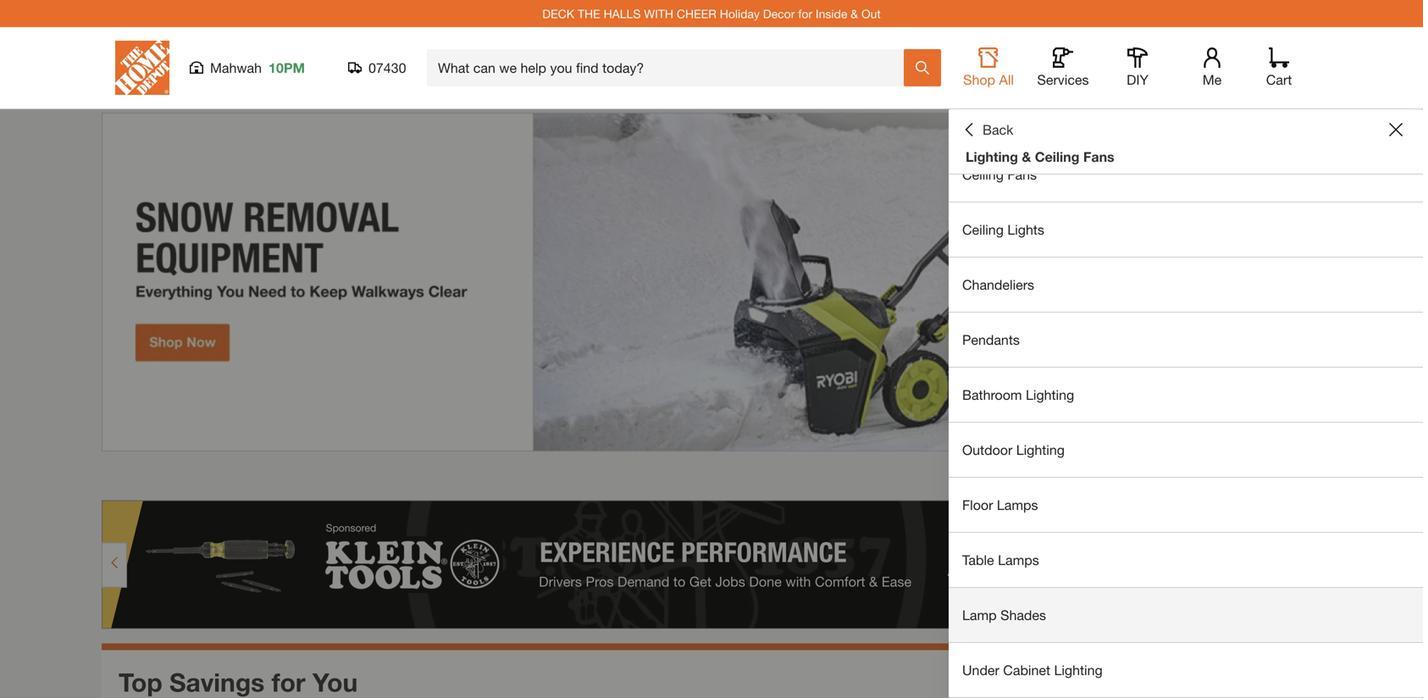 Task type: locate. For each thing, give the bounding box(es) containing it.
holiday
[[720, 7, 760, 21]]

for left inside on the top right of page
[[798, 7, 813, 21]]

back
[[983, 122, 1014, 138]]

1 horizontal spatial for
[[798, 7, 813, 21]]

cart link
[[1261, 47, 1298, 88]]

deck
[[542, 7, 574, 21]]

1 vertical spatial &
[[1069, 111, 1078, 128]]

halls
[[604, 7, 641, 21]]

lighting & ceiling fans
[[966, 149, 1115, 165]]

menu
[[949, 92, 1423, 698]]

1 vertical spatial shop
[[962, 111, 995, 128]]

deck the halls with cheer holiday decor for inside & out link
[[542, 7, 881, 21]]

mahwah
[[210, 60, 262, 76]]

fans
[[1127, 111, 1156, 128], [1083, 149, 1115, 165], [1008, 166, 1037, 183]]

1 vertical spatial for
[[272, 667, 305, 697]]

menu containing shop all lighting & ceiling fans
[[949, 92, 1423, 698]]

previous slide image
[[1227, 472, 1240, 485]]

0 vertical spatial lamps
[[997, 497, 1038, 513]]

ceiling lights link
[[949, 202, 1423, 257]]

& down services
[[1069, 111, 1078, 128]]

&
[[851, 7, 858, 21], [1069, 111, 1078, 128], [1022, 149, 1031, 165]]

lamp
[[962, 607, 997, 623]]

07430 button
[[348, 59, 407, 76]]

ceiling left lights
[[962, 222, 1004, 238]]

floor lamps link
[[949, 478, 1423, 532]]

for
[[798, 7, 813, 21], [272, 667, 305, 697]]

1 vertical spatial all
[[998, 111, 1013, 128]]

for left you
[[272, 667, 305, 697]]

ceiling
[[1081, 111, 1123, 128], [1035, 149, 1080, 165], [962, 166, 1004, 183], [962, 222, 1004, 238]]

pendants link
[[949, 313, 1423, 367]]

all up back
[[999, 72, 1014, 88]]

1 horizontal spatial &
[[1022, 149, 1031, 165]]

lamps for floor lamps
[[997, 497, 1038, 513]]

the home depot logo image
[[115, 41, 169, 95]]

services button
[[1036, 47, 1090, 88]]

shop for shop all
[[963, 72, 995, 88]]

fans down diy
[[1127, 111, 1156, 128]]

lighting up ceiling fans at the right of the page
[[966, 149, 1018, 165]]

floor
[[962, 497, 993, 513]]

floor lamps
[[962, 497, 1038, 513]]

0 vertical spatial all
[[999, 72, 1014, 88]]

lamps
[[997, 497, 1038, 513], [998, 552, 1039, 568]]

shop down shop all
[[962, 111, 995, 128]]

next slide image
[[1293, 472, 1306, 485]]

2 vertical spatial &
[[1022, 149, 1031, 165]]

out
[[862, 7, 881, 21]]

shop
[[963, 72, 995, 88], [962, 111, 995, 128]]

deck the halls with cheer holiday decor for inside & out
[[542, 7, 881, 21]]

lamps for table lamps
[[998, 552, 1039, 568]]

1 vertical spatial lamps
[[998, 552, 1039, 568]]

0 horizontal spatial fans
[[1008, 166, 1037, 183]]

lighting right outdoor on the bottom of the page
[[1016, 442, 1065, 458]]

lamps right table at right
[[998, 552, 1039, 568]]

all inside menu
[[998, 111, 1013, 128]]

0 vertical spatial &
[[851, 7, 858, 21]]

shop up back button on the right top of page
[[963, 72, 995, 88]]

decor
[[763, 7, 795, 21]]

cart
[[1266, 72, 1292, 88]]

shop for shop all lighting & ceiling fans
[[962, 111, 995, 128]]

fans down lighting & ceiling fans on the top right
[[1008, 166, 1037, 183]]

chandeliers link
[[949, 258, 1423, 312]]

shop inside button
[[963, 72, 995, 88]]

0 horizontal spatial &
[[851, 7, 858, 21]]

shades
[[1001, 607, 1046, 623]]

diy
[[1127, 72, 1149, 88]]

all inside button
[[999, 72, 1014, 88]]

0 horizontal spatial for
[[272, 667, 305, 697]]

& up ceiling fans at the right of the page
[[1022, 149, 1031, 165]]

all for shop all
[[999, 72, 1014, 88]]

all down shop all
[[998, 111, 1013, 128]]

lighting
[[1017, 111, 1065, 128], [966, 149, 1018, 165], [1026, 387, 1074, 403], [1016, 442, 1065, 458], [1054, 662, 1103, 678]]

under cabinet lighting
[[962, 662, 1103, 678]]

back button
[[962, 121, 1014, 138]]

bathroom lighting link
[[949, 368, 1423, 422]]

pendants
[[962, 332, 1020, 348]]

What can we help you find today? search field
[[438, 50, 903, 86]]

table lamps
[[962, 552, 1039, 568]]

0 vertical spatial shop
[[963, 72, 995, 88]]

all
[[999, 72, 1014, 88], [998, 111, 1013, 128]]

& left out
[[851, 7, 858, 21]]

lights
[[1008, 222, 1044, 238]]

1 horizontal spatial fans
[[1083, 149, 1115, 165]]

fans down shop all lighting & ceiling fans
[[1083, 149, 1115, 165]]

2 vertical spatial fans
[[1008, 166, 1037, 183]]

cheer
[[677, 7, 717, 21]]

2 horizontal spatial fans
[[1127, 111, 1156, 128]]

outdoor lighting
[[962, 442, 1065, 458]]

lamps right floor
[[997, 497, 1038, 513]]

drawer close image
[[1389, 123, 1403, 136]]

under cabinet lighting link
[[949, 643, 1423, 697]]

ceiling down services
[[1081, 111, 1123, 128]]



Task type: describe. For each thing, give the bounding box(es) containing it.
all for shop all lighting & ceiling fans
[[998, 111, 1013, 128]]

top savings for you
[[119, 667, 358, 697]]

shop all lighting & ceiling fans
[[962, 111, 1156, 128]]

5
[[1269, 469, 1278, 487]]

the
[[578, 7, 600, 21]]

2 horizontal spatial &
[[1069, 111, 1078, 128]]

inside
[[816, 7, 847, 21]]

/
[[1264, 469, 1269, 487]]

lamp shades link
[[949, 588, 1423, 642]]

with
[[644, 7, 674, 21]]

07430
[[369, 60, 406, 76]]

you
[[313, 667, 358, 697]]

outdoor lighting link
[[949, 423, 1423, 477]]

table
[[962, 552, 994, 568]]

1 vertical spatial fans
[[1083, 149, 1115, 165]]

0 vertical spatial fans
[[1127, 111, 1156, 128]]

cabinet
[[1003, 662, 1051, 678]]

ceiling fans
[[962, 166, 1037, 183]]

me
[[1203, 72, 1222, 88]]

shop all
[[963, 72, 1014, 88]]

mahwah 10pm
[[210, 60, 305, 76]]

table lamps link
[[949, 533, 1423, 587]]

lighting right bathroom
[[1026, 387, 1074, 403]]

outdoor
[[962, 442, 1013, 458]]

shop all button
[[962, 47, 1016, 88]]

ceiling fans link
[[949, 147, 1423, 202]]

ceiling down shop all lighting & ceiling fans
[[1035, 149, 1080, 165]]

ceiling down back button on the right top of page
[[962, 166, 1004, 183]]

image for snow removal equipment everything you need to keep walkways clear image
[[102, 113, 1322, 452]]

0 vertical spatial for
[[798, 7, 813, 21]]

savings
[[169, 667, 265, 697]]

bathroom lighting
[[962, 387, 1074, 403]]

chandeliers
[[962, 277, 1034, 293]]

shop all lighting & ceiling fans link
[[949, 92, 1423, 147]]

bathroom
[[962, 387, 1022, 403]]

ceiling lights
[[962, 222, 1044, 238]]

lamp shades
[[962, 607, 1046, 623]]

lighting right the cabinet
[[1054, 662, 1103, 678]]

services
[[1037, 72, 1089, 88]]

10pm
[[269, 60, 305, 76]]

me button
[[1185, 47, 1239, 88]]

2 / 5
[[1255, 469, 1278, 487]]

diy button
[[1111, 47, 1165, 88]]

2
[[1255, 469, 1264, 487]]

top
[[119, 667, 162, 697]]

feedback link image
[[1400, 286, 1423, 378]]

lighting up lighting & ceiling fans on the top right
[[1017, 111, 1065, 128]]

under
[[962, 662, 1000, 678]]



Task type: vqa. For each thing, say whether or not it's contained in the screenshot.
x in the La Jolla Floral Orange 6' 0 x 9' 0 Area Rug
no



